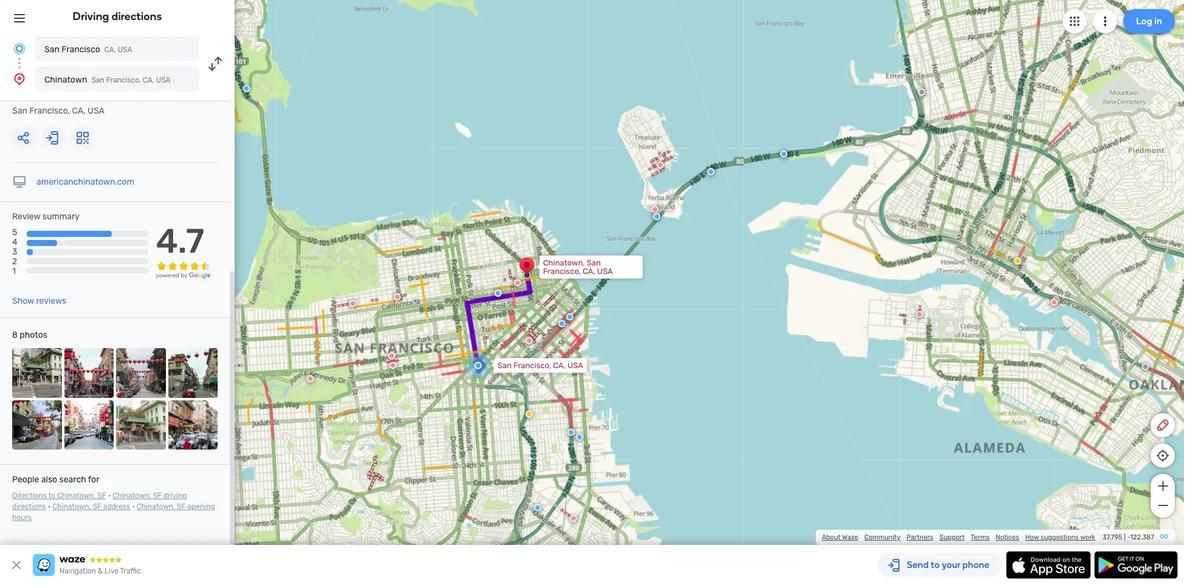 Task type: describe. For each thing, give the bounding box(es) containing it.
hazard image
[[526, 411, 533, 418]]

americanchinatown.com
[[36, 177, 134, 187]]

partners link
[[907, 534, 934, 542]]

4
[[12, 237, 17, 248]]

-
[[1128, 534, 1131, 542]]

directions inside chinatown, sf driving directions
[[12, 503, 46, 512]]

directions to chinatown, sf
[[12, 492, 106, 501]]

chinatown, sf address
[[52, 503, 130, 512]]

navigation
[[60, 567, 96, 576]]

zoom in image
[[1156, 479, 1171, 494]]

chinatown, sf opening hours link
[[12, 503, 215, 523]]

notices link
[[996, 534, 1020, 542]]

pencil image
[[1156, 418, 1171, 433]]

usa inside san francisco ca, usa
[[118, 46, 132, 54]]

show
[[12, 296, 34, 307]]

summary
[[42, 212, 80, 222]]

driving directions
[[73, 10, 162, 23]]

work
[[1081, 534, 1096, 542]]

image 6 of chinatown, sf image
[[64, 401, 114, 450]]

francisco
[[62, 44, 100, 55]]

terms
[[971, 534, 990, 542]]

2
[[12, 257, 17, 267]]

community link
[[865, 534, 901, 542]]

directions to chinatown, sf link
[[12, 492, 106, 501]]

accident image
[[1143, 363, 1150, 371]]

122.387
[[1131, 534, 1155, 542]]

reviews
[[36, 296, 66, 307]]

1
[[12, 267, 16, 277]]

san francisco ca, usa
[[44, 44, 132, 55]]

how
[[1026, 534, 1040, 542]]

chinatown, sf address link
[[52, 503, 130, 512]]

chinatown, for chinatown, sf driving directions
[[113, 492, 151, 501]]

waze
[[843, 534, 859, 542]]

chinatown inside "chinatown san francisco, ca, usa"
[[12, 89, 76, 104]]

sf for opening
[[177, 503, 186, 512]]

for
[[88, 475, 99, 485]]

about waze community partners support terms notices how suggestions work
[[822, 534, 1096, 542]]

image 7 of chinatown, sf image
[[116, 401, 166, 450]]

sf for address
[[93, 503, 101, 512]]

suggestions
[[1041, 534, 1079, 542]]

opening
[[187, 503, 215, 512]]

ca, inside san francisco ca, usa
[[104, 46, 116, 54]]

directions
[[12, 492, 47, 501]]

traffic
[[120, 567, 141, 576]]

san francisco, ca, usa
[[498, 361, 584, 370]]

chinatown, sf driving directions link
[[12, 492, 187, 512]]

francisco, inside chinatown, san francisco, ca, usa
[[543, 267, 581, 276]]

about waze link
[[822, 534, 859, 542]]

navigation & live traffic
[[60, 567, 141, 576]]

chinatown, for chinatown, sf address
[[52, 503, 91, 512]]

3
[[12, 247, 17, 257]]

san inside chinatown, san francisco, ca, usa
[[587, 258, 601, 267]]



Task type: vqa. For each thing, say whether or not it's contained in the screenshot.
LINK image
yes



Task type: locate. For each thing, give the bounding box(es) containing it.
37.795 | -122.387
[[1103, 534, 1155, 542]]

chinatown, san francisco, ca, usa
[[543, 258, 613, 276]]

ca,
[[104, 46, 116, 54], [143, 76, 154, 85], [72, 106, 86, 116], [583, 267, 596, 276], [553, 361, 566, 370]]

5
[[12, 228, 17, 238]]

0 vertical spatial chinatown san francisco, ca, usa
[[44, 75, 171, 85]]

photos
[[20, 330, 47, 341]]

chinatown, sf opening hours
[[12, 503, 215, 523]]

link image
[[1160, 532, 1170, 542]]

chinatown, inside chinatown, san francisco, ca, usa
[[543, 258, 585, 267]]

1 horizontal spatial directions
[[112, 10, 162, 23]]

police image
[[243, 85, 250, 92], [781, 151, 788, 158], [654, 213, 661, 221], [495, 290, 502, 297], [559, 320, 566, 328], [568, 429, 575, 436], [576, 434, 584, 441], [534, 505, 542, 512], [493, 544, 500, 551]]

directions down directions
[[12, 503, 46, 512]]

chinatown, inside chinatown, sf opening hours
[[137, 503, 175, 512]]

8
[[12, 330, 18, 341]]

0 horizontal spatial police image
[[567, 314, 574, 321]]

image 3 of chinatown, sf image
[[116, 349, 166, 398]]

chinatown san francisco, ca, usa down san francisco ca, usa
[[44, 75, 171, 85]]

chinatown,
[[543, 258, 585, 267], [57, 492, 96, 501], [113, 492, 151, 501], [52, 503, 91, 512], [137, 503, 175, 512]]

sf for driving
[[153, 492, 162, 501]]

zoom out image
[[1156, 499, 1171, 513]]

chinatown down location image
[[12, 89, 76, 104]]

1 vertical spatial directions
[[12, 503, 46, 512]]

about
[[822, 534, 841, 542]]

accident image
[[919, 89, 926, 96]]

1 horizontal spatial police image
[[708, 168, 715, 176]]

directions right driving
[[112, 10, 162, 23]]

0 vertical spatial chinatown
[[44, 75, 87, 85]]

usa
[[118, 46, 132, 54], [156, 76, 171, 85], [88, 106, 105, 116], [598, 267, 613, 276], [568, 361, 584, 370]]

review
[[12, 212, 40, 222]]

1 vertical spatial chinatown
[[12, 89, 76, 104]]

image 4 of chinatown, sf image
[[168, 349, 218, 398]]

notices
[[996, 534, 1020, 542]]

support link
[[940, 534, 965, 542]]

support
[[940, 534, 965, 542]]

community
[[865, 534, 901, 542]]

37.795
[[1103, 534, 1123, 542]]

current location image
[[12, 41, 27, 56]]

0 vertical spatial directions
[[112, 10, 162, 23]]

hazard image
[[1015, 258, 1022, 265]]

road closed image
[[394, 294, 401, 301], [1053, 297, 1060, 304], [1051, 299, 1059, 306], [349, 300, 357, 308], [916, 311, 924, 318], [307, 376, 314, 383], [570, 516, 578, 523]]

address
[[103, 503, 130, 512]]

location image
[[12, 72, 27, 86]]

computer image
[[12, 175, 27, 190]]

sf inside chinatown, sf opening hours
[[177, 503, 186, 512]]

chinatown san francisco, ca, usa down location image
[[12, 89, 105, 116]]

4.7
[[156, 221, 204, 262]]

8 photos
[[12, 330, 47, 341]]

1 vertical spatial chinatown san francisco, ca, usa
[[12, 89, 105, 116]]

review summary
[[12, 212, 80, 222]]

chinatown, for chinatown, sf opening hours
[[137, 503, 175, 512]]

also
[[41, 475, 57, 485]]

show reviews
[[12, 296, 66, 307]]

road closed image
[[657, 162, 664, 169], [652, 206, 659, 213], [514, 280, 522, 287], [526, 337, 533, 345], [388, 353, 396, 360], [390, 362, 397, 370]]

americanchinatown.com link
[[36, 177, 134, 187]]

chinatown, sf driving directions
[[12, 492, 187, 512]]

1 vertical spatial police image
[[567, 314, 574, 321]]

directions
[[112, 10, 162, 23], [12, 503, 46, 512]]

search
[[59, 475, 86, 485]]

live
[[105, 567, 119, 576]]

ca, inside chinatown, san francisco, ca, usa
[[583, 267, 596, 276]]

to
[[48, 492, 55, 501]]

0 horizontal spatial directions
[[12, 503, 46, 512]]

5 4 3 2 1
[[12, 228, 17, 277]]

driving
[[73, 10, 109, 23]]

chinatown san francisco, ca, usa
[[44, 75, 171, 85], [12, 89, 105, 116]]

chinatown, for chinatown, san francisco, ca, usa
[[543, 258, 585, 267]]

|
[[1125, 534, 1126, 542]]

police image
[[708, 168, 715, 176], [567, 314, 574, 321]]

francisco,
[[106, 76, 141, 85], [29, 106, 70, 116], [543, 267, 581, 276], [514, 361, 552, 370]]

usa inside chinatown, san francisco, ca, usa
[[598, 267, 613, 276]]

san
[[44, 44, 60, 55], [91, 76, 104, 85], [12, 106, 27, 116], [587, 258, 601, 267], [498, 361, 512, 370]]

driving
[[164, 492, 187, 501]]

partners
[[907, 534, 934, 542]]

image 5 of chinatown, sf image
[[12, 401, 62, 450]]

image 8 of chinatown, sf image
[[168, 401, 218, 450]]

image 1 of chinatown, sf image
[[12, 349, 62, 398]]

terms link
[[971, 534, 990, 542]]

sf inside chinatown, sf driving directions
[[153, 492, 162, 501]]

chinatown down francisco
[[44, 75, 87, 85]]

sf
[[98, 492, 106, 501], [153, 492, 162, 501], [93, 503, 101, 512], [177, 503, 186, 512]]

people also search for
[[12, 475, 99, 485]]

x image
[[9, 558, 24, 573]]

&
[[98, 567, 103, 576]]

hours
[[12, 514, 32, 523]]

chinatown
[[44, 75, 87, 85], [12, 89, 76, 104]]

chinatown, inside chinatown, sf driving directions
[[113, 492, 151, 501]]

people
[[12, 475, 39, 485]]

0 vertical spatial police image
[[708, 168, 715, 176]]

image 2 of chinatown, sf image
[[64, 349, 114, 398]]

how suggestions work link
[[1026, 534, 1096, 542]]



